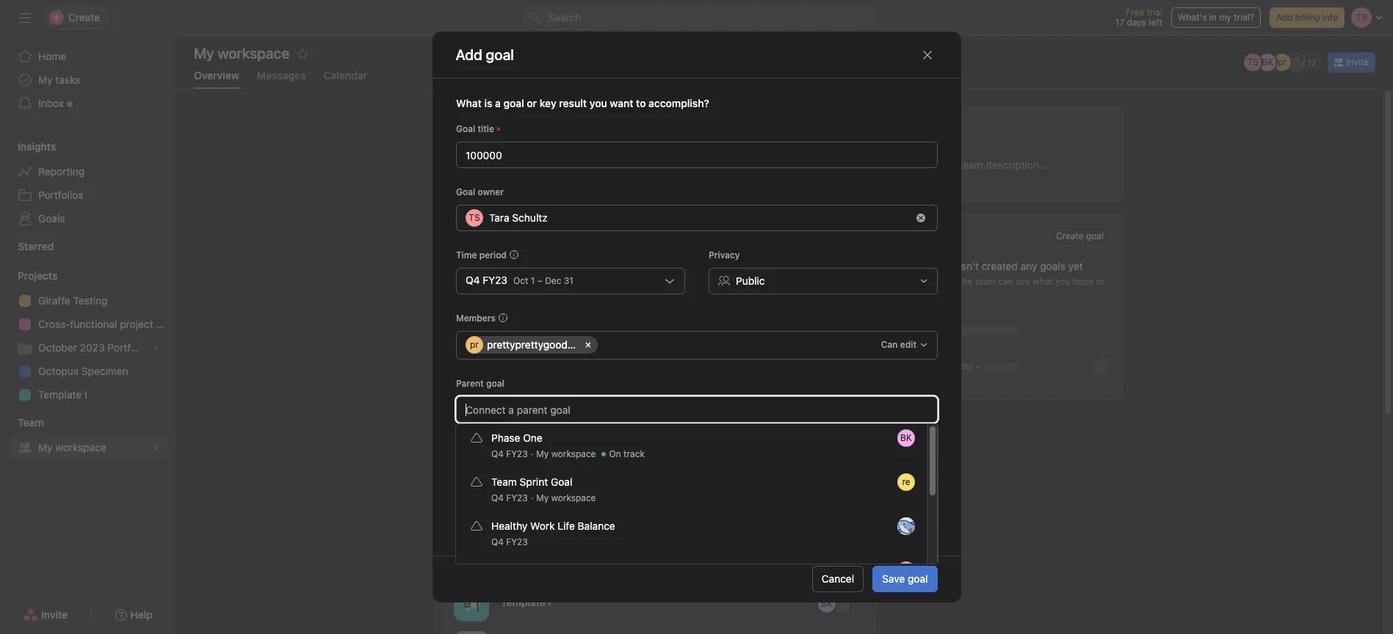 Task type: describe. For each thing, give the bounding box(es) containing it.
portfolios
[[38, 189, 83, 201]]

days
[[1128, 17, 1147, 28]]

save goal button
[[873, 567, 938, 593]]

cancel
[[822, 573, 855, 586]]

result
[[559, 97, 587, 110]]

projects button
[[0, 269, 58, 284]]

1 horizontal spatial cross-
[[501, 462, 534, 474]]

method
[[489, 488, 522, 499]]

title
[[478, 124, 494, 135]]

team button
[[0, 416, 44, 431]]

left
[[1149, 17, 1163, 28]]

2 horizontal spatial ja
[[1293, 57, 1303, 68]]

team
[[18, 417, 44, 429]]

insights
[[18, 140, 56, 153]]

hasn't
[[950, 260, 979, 273]]

what
[[456, 97, 482, 110]]

template i link
[[9, 384, 168, 407]]

drinks
[[544, 545, 575, 557]]

key
[[540, 97, 556, 110]]

calendar
[[324, 69, 367, 82]]

october 2023 portfolio link
[[9, 337, 168, 360]]

giraffe testing link
[[9, 289, 168, 313]]

goals
[[1041, 260, 1066, 273]]

new
[[501, 419, 522, 431]]

calendar link
[[324, 69, 367, 89]]

owner
[[478, 187, 504, 198]]

2023
[[80, 342, 105, 354]]

my workspace link
[[9, 436, 168, 460]]

create
[[1057, 231, 1084, 242]]

my tasks link
[[9, 68, 168, 92]]

search
[[548, 11, 582, 24]]

1 horizontal spatial cross-functional project plan
[[501, 462, 643, 474]]

0 horizontal spatial team
[[924, 260, 947, 273]]

megaphone image
[[463, 596, 481, 613]]

1
[[531, 276, 535, 287]]

giraffe testing
[[38, 295, 108, 307]]

0 vertical spatial bk
[[1263, 57, 1274, 68]]

0 vertical spatial ts
[[1248, 57, 1259, 68]]

add billing info button
[[1270, 7, 1345, 28]]

what's in my trial?
[[1178, 12, 1255, 23]]

on track (55%) •
[[910, 361, 981, 373]]

octopus specimen link
[[9, 360, 168, 384]]

cross- inside projects element
[[38, 318, 70, 331]]

pr inside cell
[[470, 340, 479, 351]]

invite for invite button to the bottom
[[41, 609, 68, 622]]

i inside template i link
[[85, 389, 87, 401]]

tara
[[489, 212, 509, 224]]

octopus specimen
[[38, 365, 128, 378]]

insights element
[[0, 134, 176, 234]]

how will you measure progress toward success? learn to set measurable targets
[[456, 448, 691, 474]]

1 vertical spatial team
[[975, 276, 996, 287]]

in
[[1210, 12, 1217, 23]]

invite for the right invite button
[[1347, 57, 1370, 68]]

prettyprettygood77@gmail.com cell
[[465, 337, 637, 354]]

public
[[736, 275, 765, 287]]

overview
[[194, 69, 239, 82]]

dec
[[545, 276, 561, 287]]

global element
[[0, 36, 176, 124]]

members
[[456, 313, 496, 324]]

my workspace
[[194, 45, 290, 62]]

oct
[[513, 276, 528, 287]]

insights button
[[0, 140, 56, 154]]

0 horizontal spatial a
[[495, 97, 501, 110]]

will
[[480, 448, 496, 460]]

1 vertical spatial invite button
[[14, 602, 77, 629]]

to accomplish?
[[636, 97, 709, 110]]

reporting
[[38, 165, 85, 178]]

0 vertical spatial you
[[589, 97, 607, 110]]

a inside this team hasn't created any goals yet add a goal so the team can see what you hope to achieve.
[[920, 276, 925, 287]]

q4 fy23 oct 1 – dec 31
[[465, 274, 573, 287]]

remove image
[[917, 214, 925, 223]]

messages link
[[257, 69, 306, 89]]

messages
[[257, 69, 306, 82]]

info
[[1323, 12, 1339, 23]]

1 horizontal spatial project
[[525, 419, 558, 431]]

want
[[610, 97, 633, 110]]

1 horizontal spatial invite button
[[1329, 52, 1376, 73]]

add to starred image
[[297, 48, 309, 60]]

tara schultz
[[489, 212, 548, 224]]

goal for goal title
[[456, 124, 475, 135]]

goals link
[[9, 207, 168, 231]]

17
[[1116, 17, 1125, 28]]

required image
[[494, 125, 503, 134]]

search button
[[524, 6, 876, 29]]

goal owner
[[456, 187, 504, 198]]

required image
[[522, 489, 531, 498]]

you inside this team hasn't created any goals yet add a goal so the team can see what you hope to achieve.
[[1056, 276, 1071, 287]]

yet
[[1069, 260, 1084, 273]]

home
[[38, 50, 66, 62]]

home link
[[9, 45, 168, 68]]

1 horizontal spatial ts
[[807, 554, 818, 565]]

co
[[822, 554, 832, 565]]

•
[[976, 361, 981, 373]]

specimen
[[81, 365, 128, 378]]

(55%)
[[948, 361, 973, 373]]

goal for goal owner
[[456, 187, 475, 198]]

save
[[883, 573, 905, 586]]

1 horizontal spatial i
[[549, 596, 551, 609]]

goal left the or
[[503, 97, 524, 110]]

workspace
[[55, 442, 106, 454]]

what's in my trial? button
[[1172, 7, 1262, 28]]

hope
[[1073, 276, 1094, 287]]

add billing info
[[1277, 12, 1339, 23]]

add goal
[[456, 46, 514, 63]]

0 horizontal spatial ts
[[469, 212, 480, 223]]

this
[[901, 260, 921, 273]]

functional inside projects element
[[70, 318, 117, 331]]

octopus
[[38, 365, 79, 378]]

edit
[[900, 340, 917, 351]]



Task type: locate. For each thing, give the bounding box(es) containing it.
0 vertical spatial pr
[[1279, 57, 1288, 68]]

fy23
[[483, 274, 507, 287]]

the
[[960, 276, 973, 287]]

0 vertical spatial ja
[[1293, 57, 1303, 68]]

2 goal from the top
[[456, 187, 475, 198]]

you up set
[[499, 448, 517, 460]]

teams element
[[0, 410, 176, 463]]

time period
[[456, 250, 507, 261]]

0 horizontal spatial cross-
[[38, 318, 70, 331]]

0 vertical spatial add
[[1277, 12, 1293, 23]]

can
[[999, 276, 1014, 287]]

bk
[[1263, 57, 1274, 68], [822, 598, 833, 609]]

cross-functional project plan link
[[9, 313, 176, 337], [436, 447, 876, 492]]

ts left co
[[807, 554, 818, 565]]

0 horizontal spatial you
[[499, 448, 517, 460]]

ts left the tara
[[469, 212, 480, 223]]

my left tasks
[[38, 73, 53, 86]]

team up so
[[924, 260, 947, 273]]

0 horizontal spatial projects
[[18, 270, 58, 282]]

1 vertical spatial pr
[[470, 340, 479, 351]]

portfolios link
[[9, 184, 168, 207]]

giraffe
[[38, 295, 70, 307]]

functional up october 2023 portfolio in the left of the page
[[70, 318, 117, 331]]

my
[[38, 73, 53, 86], [38, 442, 53, 454]]

you left want
[[589, 97, 607, 110]]

0 vertical spatial to
[[1097, 276, 1105, 287]]

template i inside template i link
[[38, 389, 87, 401]]

project up portfolio
[[120, 318, 153, 331]]

2 vertical spatial you
[[499, 448, 517, 460]]

1 horizontal spatial ja
[[837, 598, 847, 609]]

1 horizontal spatial template
[[501, 596, 546, 609]]

invite button
[[1329, 52, 1376, 73], [14, 602, 77, 629]]

progress
[[564, 448, 607, 460]]

bk down cancel button at bottom right
[[822, 598, 833, 609]]

goal
[[456, 124, 475, 135], [456, 187, 475, 198]]

add left billing
[[1277, 12, 1293, 23]]

my inside teams element
[[38, 442, 53, 454]]

search list box
[[524, 6, 876, 29]]

2 horizontal spatial you
[[1056, 276, 1071, 287]]

portfolio
[[108, 342, 148, 354]]

0 vertical spatial a
[[495, 97, 501, 110]]

1 horizontal spatial bk
[[1263, 57, 1274, 68]]

0 horizontal spatial invite button
[[14, 602, 77, 629]]

0 horizontal spatial template
[[38, 389, 82, 401]]

1 horizontal spatial team
[[975, 276, 996, 287]]

1 vertical spatial template
[[501, 596, 546, 609]]

–
[[537, 276, 542, 287]]

you down goals
[[1056, 276, 1071, 287]]

cross-functional project plan up october 2023 portfolio in the left of the page
[[38, 318, 176, 331]]

project up measure
[[525, 419, 558, 431]]

trial
[[1147, 7, 1163, 18]]

goal right save
[[908, 573, 928, 586]]

1 vertical spatial my
[[38, 442, 53, 454]]

create goal button
[[1050, 226, 1111, 247]]

2 my from the top
[[38, 442, 53, 454]]

project down progress at left bottom
[[585, 462, 619, 474]]

0 vertical spatial goal
[[456, 124, 475, 135]]

so
[[947, 276, 957, 287]]

q4
[[465, 274, 480, 287]]

plan inside projects element
[[156, 318, 176, 331]]

complete
[[513, 563, 553, 574]]

goal for create goal
[[1087, 231, 1104, 242]]

template down octopus
[[38, 389, 82, 401]]

1 vertical spatial goals
[[901, 228, 938, 245]]

1 vertical spatial bk
[[822, 598, 833, 609]]

0 vertical spatial my
[[38, 73, 53, 86]]

cross-functional project plan link inside projects element
[[9, 313, 176, 337]]

trial?
[[1235, 12, 1255, 23]]

0 vertical spatial template i
[[38, 389, 87, 401]]

template inside projects element
[[38, 389, 82, 401]]

template i down complete
[[501, 596, 551, 609]]

1 vertical spatial you
[[1056, 276, 1071, 287]]

2 horizontal spatial project
[[585, 462, 619, 474]]

ts down trial?
[[1248, 57, 1259, 68]]

0 horizontal spatial pr
[[470, 340, 479, 351]]

1 horizontal spatial template i
[[501, 596, 551, 609]]

goals inside goals link
[[38, 212, 65, 225]]

team right the on the right
[[975, 276, 996, 287]]

functional
[[70, 318, 117, 331], [534, 462, 582, 474]]

0 horizontal spatial bk
[[822, 598, 833, 609]]

any
[[1021, 260, 1038, 273]]

goal left so
[[927, 276, 945, 287]]

31
[[564, 276, 573, 287]]

Connect a parent goal text field
[[456, 397, 938, 423]]

goal right parent
[[486, 378, 504, 390]]

you inside how will you measure progress toward success? learn to set measurable targets
[[499, 448, 517, 460]]

0 vertical spatial invite button
[[1329, 52, 1376, 73]]

2 horizontal spatial ts
[[1248, 57, 1259, 68]]

create goal
[[1057, 231, 1104, 242]]

0 vertical spatial cross-functional project plan
[[38, 318, 176, 331]]

cross- down measure
[[501, 462, 534, 474]]

goal for save goal
[[908, 573, 928, 586]]

0 vertical spatial project
[[120, 318, 153, 331]]

1 horizontal spatial functional
[[534, 462, 582, 474]]

billing
[[1296, 12, 1321, 23]]

1 my from the top
[[38, 73, 53, 86]]

on
[[910, 361, 922, 373]]

team
[[924, 260, 947, 273], [975, 276, 996, 287]]

inbox link
[[9, 92, 168, 115]]

0 vertical spatial invite
[[1347, 57, 1370, 68]]

close this dialog image
[[922, 49, 933, 61]]

1 horizontal spatial pr
[[1279, 57, 1288, 68]]

0 horizontal spatial cross-functional project plan
[[38, 318, 176, 331]]

new project
[[501, 419, 558, 431]]

0 vertical spatial template
[[38, 389, 82, 401]]

what's
[[1178, 12, 1207, 23]]

2 vertical spatial project
[[585, 462, 619, 474]]

0 horizontal spatial project
[[120, 318, 153, 331]]

my workspace
[[38, 442, 106, 454]]

6
[[839, 554, 845, 565]]

hide sidebar image
[[19, 12, 31, 24]]

pr down members
[[470, 340, 479, 351]]

1 vertical spatial project
[[525, 419, 558, 431]]

Enter goal name text field
[[456, 142, 938, 168]]

projects down members
[[448, 369, 502, 386]]

goal title
[[456, 124, 494, 135]]

template
[[38, 389, 82, 401], [501, 596, 546, 609]]

plan
[[156, 318, 176, 331], [622, 462, 643, 474]]

goals
[[38, 212, 65, 225], [901, 228, 938, 245]]

0 horizontal spatial invite
[[41, 609, 68, 622]]

0 vertical spatial goals
[[38, 212, 65, 225]]

puzzle image
[[463, 461, 481, 479]]

goal right create
[[1087, 231, 1104, 242]]

1 vertical spatial goal
[[456, 187, 475, 198]]

ja left co
[[793, 554, 803, 565]]

goal
[[503, 97, 524, 110], [1087, 231, 1104, 242], [927, 276, 945, 287], [486, 378, 504, 390], [908, 573, 928, 586]]

pr left 12
[[1279, 57, 1288, 68]]

1 vertical spatial functional
[[534, 462, 582, 474]]

1 vertical spatial cross-functional project plan link
[[436, 447, 876, 492]]

1 vertical spatial cross-
[[501, 462, 534, 474]]

0 horizontal spatial functional
[[70, 318, 117, 331]]

cross-functional project plan link down connect a parent goal text field
[[436, 447, 876, 492]]

template down complete
[[501, 596, 546, 609]]

0 horizontal spatial goals
[[38, 212, 65, 225]]

prettyprettygood77@gmail.com row
[[465, 337, 875, 358]]

0 vertical spatial team
[[924, 260, 947, 273]]

targets
[[559, 463, 588, 474]]

measurable
[[508, 463, 556, 474]]

what is a goal or key result you want to accomplish?
[[456, 97, 709, 110]]

achieve.
[[901, 290, 935, 301]]

0 vertical spatial cross-
[[38, 318, 70, 331]]

0 horizontal spatial i
[[85, 389, 87, 401]]

1 vertical spatial i
[[549, 596, 551, 609]]

can
[[881, 340, 898, 351]]

pr
[[1279, 57, 1288, 68], [470, 340, 479, 351]]

october 2023 portfolio
[[38, 342, 148, 354]]

1 horizontal spatial to
[[1097, 276, 1105, 287]]

template i down octopus
[[38, 389, 87, 401]]

1 horizontal spatial projects
[[448, 369, 502, 386]]

0 vertical spatial plan
[[156, 318, 176, 331]]

1 horizontal spatial goals
[[901, 228, 938, 245]]

my inside global element
[[38, 73, 53, 86]]

i down octopus specimen link
[[85, 389, 87, 401]]

to left set
[[482, 463, 490, 474]]

ja left 12
[[1293, 57, 1303, 68]]

add
[[1277, 12, 1293, 23], [901, 276, 917, 287]]

created
[[982, 260, 1018, 273]]

projects up giraffe
[[18, 270, 58, 282]]

0 horizontal spatial template i
[[38, 389, 87, 401]]

drisco's drinks
[[501, 545, 575, 557]]

1 horizontal spatial invite
[[1347, 57, 1370, 68]]

free
[[1126, 7, 1145, 18]]

0 vertical spatial functional
[[70, 318, 117, 331]]

update method
[[456, 488, 522, 499]]

a
[[495, 97, 501, 110], [920, 276, 925, 287]]

projects inside dropdown button
[[18, 270, 58, 282]]

i down complete
[[549, 596, 551, 609]]

0 horizontal spatial cross-functional project plan link
[[9, 313, 176, 337]]

privacy
[[709, 250, 740, 261]]

goal left title at the top
[[456, 124, 475, 135]]

0 vertical spatial projects
[[18, 270, 58, 282]]

1 horizontal spatial add
[[1277, 12, 1293, 23]]

template i
[[38, 389, 87, 401], [501, 596, 551, 609]]

what
[[1033, 276, 1053, 287]]

1 vertical spatial ja
[[793, 554, 803, 565]]

can edit button
[[875, 335, 935, 356]]

1 horizontal spatial a
[[920, 276, 925, 287]]

track
[[924, 361, 945, 373]]

1 vertical spatial projects
[[448, 369, 502, 386]]

cross-functional project plan link up "2023"
[[9, 313, 176, 337]]

my for my workspace
[[38, 442, 53, 454]]

see
[[1016, 276, 1031, 287]]

1 vertical spatial a
[[920, 276, 925, 287]]

cross-
[[38, 318, 70, 331], [501, 462, 534, 474]]

0 horizontal spatial add
[[901, 276, 917, 287]]

0 horizontal spatial plan
[[156, 318, 176, 331]]

functional down measure
[[534, 462, 582, 474]]

members (12)
[[448, 120, 540, 137]]

1 goal from the top
[[456, 124, 475, 135]]

october
[[38, 342, 77, 354]]

2 vertical spatial ts
[[807, 554, 818, 565]]

computer image
[[463, 506, 481, 524]]

add down this
[[901, 276, 917, 287]]

1 vertical spatial add
[[901, 276, 917, 287]]

public button
[[709, 268, 938, 295]]

drisco's
[[501, 545, 541, 557]]

1 vertical spatial invite
[[41, 609, 68, 622]]

ja down cancel button at bottom right
[[837, 598, 847, 609]]

goal for parent goal
[[486, 378, 504, 390]]

1 vertical spatial plan
[[622, 462, 643, 474]]

1 vertical spatial to
[[482, 463, 490, 474]]

how
[[456, 448, 478, 460]]

this team hasn't created any goals yet add a goal so the team can see what you hope to achieve.
[[901, 260, 1105, 301]]

bk left 12
[[1263, 57, 1274, 68]]

add inside button
[[1277, 12, 1293, 23]]

a up achieve.
[[920, 276, 925, 287]]

add inside this team hasn't created any goals yet add a goal so the team can see what you hope to achieve.
[[901, 276, 917, 287]]

1 vertical spatial cross-functional project plan
[[501, 462, 643, 474]]

to inside how will you measure progress toward success? learn to set measurable targets
[[482, 463, 490, 474]]

1 horizontal spatial you
[[589, 97, 607, 110]]

to right hope
[[1097, 276, 1105, 287]]

2 vertical spatial ja
[[837, 598, 847, 609]]

prettyprettygood77@gmail.com
[[487, 339, 637, 351]]

goals down portfolios
[[38, 212, 65, 225]]

cancel button
[[812, 567, 864, 593]]

1 vertical spatial ts
[[469, 212, 480, 223]]

projects
[[18, 270, 58, 282], [448, 369, 502, 386]]

1 horizontal spatial plan
[[622, 462, 643, 474]]

goal inside this team hasn't created any goals yet add a goal so the team can see what you hope to achieve.
[[927, 276, 945, 287]]

1 horizontal spatial cross-functional project plan link
[[436, 447, 876, 492]]

goals down remove image
[[901, 228, 938, 245]]

my for my tasks
[[38, 73, 53, 86]]

my down 'team'
[[38, 442, 53, 454]]

cross-functional project plan inside projects element
[[38, 318, 176, 331]]

0 horizontal spatial ja
[[793, 554, 803, 565]]

globe image
[[463, 548, 481, 565]]

cross- down giraffe
[[38, 318, 70, 331]]

0 vertical spatial cross-functional project plan link
[[9, 313, 176, 337]]

to inside this team hasn't created any goals yet add a goal so the team can see what you hope to achieve.
[[1097, 276, 1105, 287]]

0 vertical spatial i
[[85, 389, 87, 401]]

a right is
[[495, 97, 501, 110]]

1 vertical spatial template i
[[501, 596, 551, 609]]

projects element
[[0, 263, 176, 410]]

goal left owner
[[456, 187, 475, 198]]

0 horizontal spatial to
[[482, 463, 490, 474]]

project inside projects element
[[120, 318, 153, 331]]

my tasks
[[38, 73, 80, 86]]

cross-functional project plan down progress at left bottom
[[501, 462, 643, 474]]

testing
[[73, 295, 108, 307]]



Task type: vqa. For each thing, say whether or not it's contained in the screenshot.
required icon
yes



